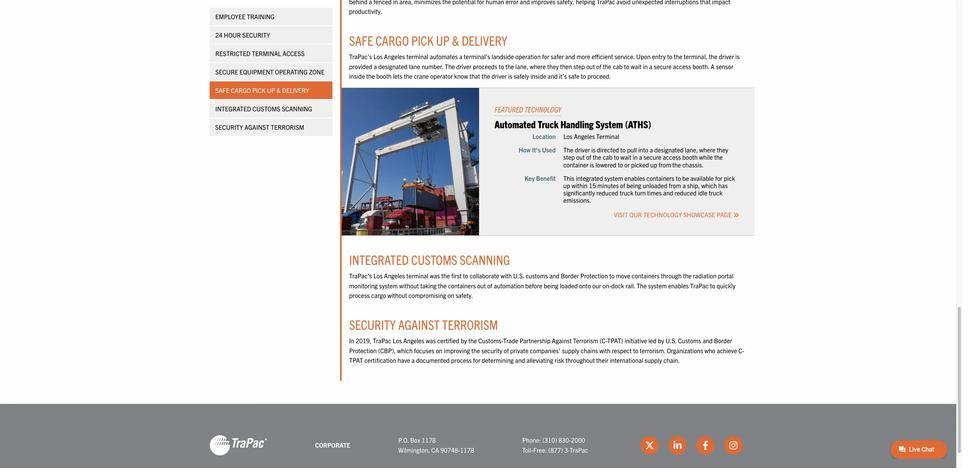 Task type: locate. For each thing, give the bounding box(es) containing it.
reduced
[[597, 189, 619, 197], [675, 189, 697, 197]]

0 horizontal spatial technology
[[525, 104, 562, 114]]

lane,
[[516, 62, 529, 70], [685, 146, 698, 154]]

trapac's inside trapac's los angeles terminal automates a terminal's landside operation for safer and more efficient service. upon entry to the terminal, the driver is provided a designated lane number. the driver proceeds to the lane, where they then step out of the cab to wait in a secure access booth. a sensor inside the booth lets the crane operator know that the driver is safely inside and it's safe to proceed.
[[349, 53, 372, 60]]

in left into
[[633, 153, 638, 161]]

0 horizontal spatial 1178
[[422, 436, 436, 444]]

terrorism down integrated customs scanning link
[[271, 123, 304, 131]]

los
[[374, 53, 383, 60], [564, 132, 573, 140], [374, 272, 383, 280], [393, 337, 402, 345]]

1 horizontal spatial up
[[651, 161, 657, 168]]

1 vertical spatial &
[[277, 86, 281, 94]]

from
[[659, 161, 671, 168], [669, 182, 681, 189]]

0 vertical spatial security against terrorism
[[215, 123, 304, 131]]

secure inside the driver is directed to pull into a designated lane, where they step out of the cab to wait in a secure access booth while the container is lowered to or picked up from the chassis.
[[644, 153, 662, 161]]

security against terrorism inside security against terrorism link
[[215, 123, 304, 131]]

the right "through"
[[683, 272, 692, 280]]

against down integrated customs scanning link
[[245, 123, 269, 131]]

protection inside trapac's los angeles terminal was the first to collaborate with u.s. customs and border protection to move containers through the radiation portal monitoring system without taking the containers out of automation before being loaded onto our on-dock rail. the system enables trapac to quickly process cargo without compromising on safety.
[[581, 272, 608, 280]]

lowered
[[596, 161, 617, 168]]

and inside this integrated system enables containers to be available for pick up within 15 minutes of being unloaded from a ship, which has significantly reduced truck turn times and reduced idle truck emissions.
[[663, 189, 673, 197]]

u.s. inside trapac's los angeles terminal was the first to collaborate with u.s. customs and border protection to move containers through the radiation portal monitoring system without taking the containers out of automation before being loaded onto our on-dock rail. the system enables trapac to quickly process cargo without compromising on safety.
[[513, 272, 524, 280]]

1 vertical spatial secure
[[644, 153, 662, 161]]

chain.
[[664, 357, 680, 364]]

access
[[282, 50, 305, 57]]

0 horizontal spatial integrated
[[215, 105, 251, 113]]

containers up times
[[647, 174, 675, 182]]

0 vertical spatial scanning
[[282, 105, 312, 113]]

security
[[242, 31, 270, 39], [215, 123, 243, 131], [349, 316, 396, 333]]

against inside in 2019, trapac los angeles was certified by the customs-trade partnership against terrorism (c-tpat) initiative led by u.s. customs and border protection (cbp), which focuses on improving the security of private companies' supply chains with respect to terrorism. organizations who achieve c- tpat certification have a documented process for determining and alleviating risk throughout their international supply chain.
[[552, 337, 572, 345]]

0 horizontal spatial enables
[[625, 174, 645, 182]]

trapac's up monitoring at the left of page
[[349, 272, 372, 280]]

with
[[501, 272, 512, 280], [600, 347, 611, 354]]

terminal for customs
[[407, 272, 429, 280]]

toll-
[[522, 446, 533, 454]]

1 trapac's from the top
[[349, 53, 372, 60]]

0 vertical spatial pick
[[411, 32, 434, 48]]

being right before
[[544, 282, 559, 290]]

1 by from the left
[[461, 337, 467, 345]]

unloaded
[[643, 182, 668, 189]]

out up 'integrated'
[[576, 153, 585, 161]]

of down trade
[[504, 347, 509, 354]]

for left safer
[[542, 53, 549, 60]]

booth left the lets at the top left
[[376, 72, 392, 80]]

on left safety.
[[448, 292, 454, 299]]

with down (c-
[[600, 347, 611, 354]]

1 vertical spatial booth
[[683, 153, 698, 161]]

a right have
[[412, 357, 415, 364]]

step down more
[[574, 62, 585, 70]]

system
[[596, 117, 623, 130]]

1 vertical spatial terminal
[[597, 132, 619, 140]]

wait down upon at the top right of page
[[631, 62, 642, 70]]

up inside the driver is directed to pull into a designated lane, where they step out of the cab to wait in a secure access booth while the container is lowered to or picked up from the chassis.
[[651, 161, 657, 168]]

0 vertical spatial in
[[643, 62, 648, 70]]

corporate image
[[209, 435, 267, 456]]

enables down picked
[[625, 174, 645, 182]]

secure
[[215, 68, 238, 76]]

1 vertical spatial they
[[717, 146, 728, 154]]

0 vertical spatial out
[[587, 62, 595, 70]]

system down "through"
[[648, 282, 667, 290]]

0 horizontal spatial booth
[[376, 72, 392, 80]]

minutes
[[598, 182, 619, 189]]

0 vertical spatial lane,
[[516, 62, 529, 70]]

trapac's up provided
[[349, 53, 372, 60]]

driver up know
[[456, 62, 472, 70]]

containers
[[647, 174, 675, 182], [632, 272, 660, 280], [448, 282, 476, 290]]

in down upon at the top right of page
[[643, 62, 648, 70]]

lane
[[409, 62, 420, 70]]

0 horizontal spatial by
[[461, 337, 467, 345]]

1 vertical spatial safe
[[215, 86, 230, 94]]

0 vertical spatial up
[[651, 161, 657, 168]]

designated inside trapac's los angeles terminal automates a terminal's landside operation for safer and more efficient service. upon entry to the terminal, the driver is provided a designated lane number. the driver proceeds to the lane, where they then step out of the cab to wait in a secure access booth. a sensor inside the booth lets the crane operator know that the driver is safely inside and it's safe to proceed.
[[378, 62, 408, 70]]

los inside in 2019, trapac los angeles was certified by the customs-trade partnership against terrorism (c-tpat) initiative led by u.s. customs and border protection (cbp), which focuses on improving the security of private companies' supply chains with respect to terrorism. organizations who achieve c- tpat certification have a documented process for determining and alleviating risk throughout their international supply chain.
[[393, 337, 402, 345]]

lane, inside the driver is directed to pull into a designated lane, where they step out of the cab to wait in a secure access booth while the container is lowered to or picked up from the chassis.
[[685, 146, 698, 154]]

employee
[[215, 13, 245, 20]]

respect
[[612, 347, 632, 354]]

cab inside trapac's los angeles terminal automates a terminal's landside operation for safer and more efficient service. upon entry to the terminal, the driver is provided a designated lane number. the driver proceeds to the lane, where they then step out of the cab to wait in a secure access booth. a sensor inside the booth lets the crane operator know that the driver is safely inside and it's safe to proceed.
[[613, 62, 623, 70]]

supply down the terrorism. at the right bottom
[[645, 357, 662, 364]]

0 vertical spatial which
[[702, 182, 717, 189]]

1 horizontal spatial supply
[[645, 357, 662, 364]]

1 horizontal spatial integrated customs scanning
[[349, 251, 510, 268]]

without
[[399, 282, 419, 290], [388, 292, 407, 299]]

the right the rail.
[[637, 282, 647, 290]]

without right cargo
[[388, 292, 407, 299]]

technology inside featured technology automated truck handling system (aths)
[[525, 104, 562, 114]]

0 horizontal spatial up
[[267, 86, 275, 94]]

1 horizontal spatial pick
[[411, 32, 434, 48]]

enables
[[625, 174, 645, 182], [668, 282, 689, 290]]

terminal up the lane
[[407, 53, 429, 60]]

border
[[561, 272, 579, 280], [714, 337, 732, 345]]

the
[[674, 53, 683, 60], [709, 53, 718, 60], [506, 62, 514, 70], [603, 62, 612, 70], [366, 72, 375, 80], [404, 72, 413, 80], [482, 72, 490, 80], [593, 153, 602, 161], [714, 153, 723, 161], [673, 161, 681, 168], [441, 272, 450, 280], [683, 272, 692, 280], [438, 282, 447, 290], [469, 337, 477, 345], [472, 347, 480, 354]]

0 vertical spatial cargo
[[376, 32, 409, 48]]

with inside in 2019, trapac los angeles was certified by the customs-trade partnership against terrorism (c-tpat) initiative led by u.s. customs and border protection (cbp), which focuses on improving the security of private companies' supply chains with respect to terrorism. organizations who achieve c- tpat certification have a documented process for determining and alleviating risk throughout their international supply chain.
[[600, 347, 611, 354]]

c-
[[739, 347, 745, 354]]

with up automation
[[501, 272, 512, 280]]

access inside trapac's los angeles terminal automates a terminal's landside operation for safer and more efficient service. upon entry to the terminal, the driver is provided a designated lane number. the driver proceeds to the lane, where they then step out of the cab to wait in a secure access booth. a sensor inside the booth lets the crane operator know that the driver is safely inside and it's safe to proceed.
[[673, 62, 691, 70]]

0 vertical spatial designated
[[378, 62, 408, 70]]

was
[[430, 272, 440, 280], [426, 337, 436, 345]]

2 reduced from the left
[[675, 189, 697, 197]]

out inside the driver is directed to pull into a designated lane, where they step out of the cab to wait in a secure access booth while the container is lowered to or picked up from the chassis.
[[576, 153, 585, 161]]

1 vertical spatial pick
[[252, 86, 266, 94]]

was up the focuses
[[426, 337, 436, 345]]

1 vertical spatial process
[[451, 357, 472, 364]]

border inside in 2019, trapac los angeles was certified by the customs-trade partnership against terrorism (c-tpat) initiative led by u.s. customs and border protection (cbp), which focuses on improving the security of private companies' supply chains with respect to terrorism. organizations who achieve c- tpat certification have a documented process for determining and alleviating risk throughout their international supply chain.
[[714, 337, 732, 345]]

the down landside
[[506, 62, 514, 70]]

1 vertical spatial cargo
[[231, 86, 251, 94]]

1 vertical spatial the
[[564, 146, 574, 154]]

in inside trapac's los angeles terminal automates a terminal's landside operation for safer and more efficient service. upon entry to the terminal, the driver is provided a designated lane number. the driver proceeds to the lane, where they then step out of the cab to wait in a secure access booth. a sensor inside the booth lets the crane operator know that the driver is safely inside and it's safe to proceed.
[[643, 62, 648, 70]]

0 horizontal spatial safe cargo pick up & delivery
[[215, 86, 309, 94]]

featured
[[495, 104, 523, 114]]

2 trapac's from the top
[[349, 272, 372, 280]]

it's
[[559, 72, 567, 80]]

by right led at the right bottom of page
[[658, 337, 664, 345]]

which inside this integrated system enables containers to be available for pick up within 15 minutes of being unloaded from a ship, which has significantly reduced truck turn times and reduced idle truck emissions.
[[702, 182, 717, 189]]

customs up security against terrorism link
[[252, 105, 280, 113]]

1 vertical spatial scanning
[[460, 251, 510, 268]]

angeles inside trapac's los angeles terminal automates a terminal's landside operation for safer and more efficient service. upon entry to the terminal, the driver is provided a designated lane number. the driver proceeds to the lane, where they then step out of the cab to wait in a secure access booth. a sensor inside the booth lets the crane operator know that the driver is safely inside and it's safe to proceed.
[[384, 53, 405, 60]]

u.s. inside in 2019, trapac los angeles was certified by the customs-trade partnership against terrorism (c-tpat) initiative led by u.s. customs and border protection (cbp), which focuses on improving the security of private companies' supply chains with respect to terrorism. organizations who achieve c- tpat certification have a documented process for determining and alleviating risk throughout their international supply chain.
[[666, 337, 677, 345]]

of inside in 2019, trapac los angeles was certified by the customs-trade partnership against terrorism (c-tpat) initiative led by u.s. customs and border protection (cbp), which focuses on improving the security of private companies' supply chains with respect to terrorism. organizations who achieve c- tpat certification have a documented process for determining and alleviating risk throughout their international supply chain.
[[504, 347, 509, 354]]

against up "companies'"
[[552, 337, 572, 345]]

1 vertical spatial technology
[[644, 211, 682, 219]]

of up proceed.
[[597, 62, 602, 70]]

1 horizontal spatial terrorism
[[442, 316, 498, 333]]

inside down provided
[[349, 72, 365, 80]]

1 vertical spatial lane,
[[685, 146, 698, 154]]

by up improving at the left of the page
[[461, 337, 467, 345]]

0 horizontal spatial system
[[379, 282, 398, 290]]

secure right pull
[[644, 153, 662, 161]]

a
[[711, 62, 715, 70]]

driver up sensor
[[719, 53, 734, 60]]

of inside trapac's los angeles terminal automates a terminal's landside operation for safer and more efficient service. upon entry to the terminal, the driver is provided a designated lane number. the driver proceeds to the lane, where they then step out of the cab to wait in a secure access booth. a sensor inside the booth lets the crane operator know that the driver is safely inside and it's safe to proceed.
[[597, 62, 602, 70]]

up inside this integrated system enables containers to be available for pick up within 15 minutes of being unloaded from a ship, which has significantly reduced truck turn times and reduced idle truck emissions.
[[564, 182, 570, 189]]

terminal down system
[[597, 132, 619, 140]]

u.s. up automation
[[513, 272, 524, 280]]

on up documented at the left bottom of page
[[436, 347, 443, 354]]

terrorism inside security against terrorism link
[[271, 123, 304, 131]]

booth.
[[693, 62, 710, 70]]

cab left the or
[[603, 153, 613, 161]]

system down lowered at the right of page
[[605, 174, 623, 182]]

0 horizontal spatial they
[[547, 62, 559, 70]]

0 horizontal spatial cargo
[[231, 86, 251, 94]]

1 horizontal spatial cargo
[[376, 32, 409, 48]]

terminal inside trapac's los angeles terminal was the first to collaborate with u.s. customs and border protection to move containers through the radiation portal monitoring system without taking the containers out of automation before being loaded onto our on-dock rail. the system enables trapac to quickly process cargo without compromising on safety.
[[407, 272, 429, 280]]

0 vertical spatial trapac
[[690, 282, 709, 290]]

2 horizontal spatial trapac
[[690, 282, 709, 290]]

access inside the driver is directed to pull into a designated lane, where they step out of the cab to wait in a secure access booth while the container is lowered to or picked up from the chassis.
[[663, 153, 681, 161]]

where inside trapac's los angeles terminal automates a terminal's landside operation for safer and more efficient service. upon entry to the terminal, the driver is provided a designated lane number. the driver proceeds to the lane, where they then step out of the cab to wait in a secure access booth. a sensor inside the booth lets the crane operator know that the driver is safely inside and it's safe to proceed.
[[530, 62, 546, 70]]

0 vertical spatial the
[[445, 62, 455, 70]]

from up unloaded
[[659, 161, 671, 168]]

1 vertical spatial with
[[600, 347, 611, 354]]

has
[[719, 182, 728, 189]]

1 horizontal spatial safe cargo pick up & delivery
[[349, 32, 508, 48]]

handling
[[561, 117, 594, 130]]

containers up the rail.
[[632, 272, 660, 280]]

tpat)
[[607, 337, 623, 345]]

designated inside the driver is directed to pull into a designated lane, where they step out of the cab to wait in a secure access booth while the container is lowered to or picked up from the chassis.
[[655, 146, 684, 154]]

scanning down safe cargo pick up & delivery link
[[282, 105, 312, 113]]

1 vertical spatial supply
[[645, 357, 662, 364]]

1 vertical spatial designated
[[655, 146, 684, 154]]

2 vertical spatial customs
[[678, 337, 701, 345]]

security against terrorism
[[215, 123, 304, 131], [349, 316, 498, 333]]

of right minutes
[[620, 182, 625, 189]]

1 vertical spatial being
[[544, 282, 559, 290]]

booth
[[376, 72, 392, 80], [683, 153, 698, 161]]

certified
[[437, 337, 459, 345]]

safely
[[514, 72, 529, 80]]

trapac up the (cbp),
[[373, 337, 391, 345]]

reduced down be in the top of the page
[[675, 189, 697, 197]]

turn
[[635, 189, 646, 197]]

truck right idle
[[709, 189, 723, 197]]

improving
[[444, 347, 470, 354]]

move
[[616, 272, 630, 280]]

that
[[470, 72, 480, 80]]

integrated customs scanning link
[[209, 100, 332, 118]]

1 horizontal spatial inside
[[531, 72, 546, 80]]

(aths)
[[625, 117, 651, 130]]

protection up our
[[581, 272, 608, 280]]

0 horizontal spatial truck
[[620, 189, 634, 197]]

0 vertical spatial integrated customs scanning
[[215, 105, 312, 113]]

which left has
[[702, 182, 717, 189]]

0 vertical spatial enables
[[625, 174, 645, 182]]

inside
[[349, 72, 365, 80], [531, 72, 546, 80]]

quickly
[[717, 282, 736, 290]]

2 terminal from the top
[[407, 272, 429, 280]]

page
[[717, 211, 732, 219]]

secure
[[654, 62, 672, 70], [644, 153, 662, 161]]

cargo down secure
[[231, 86, 251, 94]]

trapac's inside trapac's los angeles terminal was the first to collaborate with u.s. customs and border protection to move containers through the radiation portal monitoring system without taking the containers out of automation before being loaded onto our on-dock rail. the system enables trapac to quickly process cargo without compromising on safety.
[[349, 272, 372, 280]]

on inside in 2019, trapac los angeles was certified by the customs-trade partnership against terrorism (c-tpat) initiative led by u.s. customs and border protection (cbp), which focuses on improving the security of private companies' supply chains with respect to terrorism. organizations who achieve c- tpat certification have a documented process for determining and alleviating risk throughout their international supply chain.
[[436, 347, 443, 354]]

out inside trapac's los angeles terminal was the first to collaborate with u.s. customs and border protection to move containers through the radiation portal monitoring system without taking the containers out of automation before being loaded onto our on-dock rail. the system enables trapac to quickly process cargo without compromising on safety.
[[477, 282, 486, 290]]

0 horizontal spatial process
[[349, 292, 370, 299]]

out
[[587, 62, 595, 70], [576, 153, 585, 161], [477, 282, 486, 290]]

companies'
[[530, 347, 561, 354]]

in
[[643, 62, 648, 70], [633, 153, 638, 161]]

taking
[[420, 282, 437, 290]]

be
[[683, 174, 689, 182]]

terrorism up "customs-" in the bottom of the page
[[442, 316, 498, 333]]

footer
[[0, 404, 957, 468]]

the inside the driver is directed to pull into a designated lane, where they step out of the cab to wait in a secure access booth while the container is lowered to or picked up from the chassis.
[[564, 146, 574, 154]]

0 vertical spatial with
[[501, 272, 512, 280]]

1 vertical spatial wait
[[621, 153, 632, 161]]

of down collaborate
[[487, 282, 493, 290]]

0 vertical spatial security
[[242, 31, 270, 39]]

visit our technology showcase page link
[[614, 211, 739, 219]]

and left it's
[[548, 72, 558, 80]]

0 vertical spatial supply
[[562, 347, 579, 354]]

the left first
[[441, 272, 450, 280]]

and inside trapac's los angeles terminal was the first to collaborate with u.s. customs and border protection to move containers through the radiation portal monitoring system without taking the containers out of automation before being loaded onto our on-dock rail. the system enables trapac to quickly process cargo without compromising on safety.
[[550, 272, 560, 280]]

the down provided
[[366, 72, 375, 80]]

containers up safety.
[[448, 282, 476, 290]]

with inside trapac's los angeles terminal was the first to collaborate with u.s. customs and border protection to move containers through the radiation portal monitoring system without taking the containers out of automation before being loaded onto our on-dock rail. the system enables trapac to quickly process cargo without compromising on safety.
[[501, 272, 512, 280]]

risk
[[555, 357, 564, 364]]

0 vertical spatial was
[[430, 272, 440, 280]]

driver
[[719, 53, 734, 60], [456, 62, 472, 70], [492, 72, 507, 80], [575, 146, 590, 154]]

where down operation
[[530, 62, 546, 70]]

0 vertical spatial on
[[448, 292, 454, 299]]

it's
[[532, 146, 541, 154]]

the down automates
[[445, 62, 455, 70]]

driver up container
[[575, 146, 590, 154]]

from inside the driver is directed to pull into a designated lane, where they step out of the cab to wait in a secure access booth while the container is lowered to or picked up from the chassis.
[[659, 161, 671, 168]]

security against terrorism up the focuses
[[349, 316, 498, 333]]

of left lowered at the right of page
[[586, 153, 591, 161]]

container
[[564, 161, 589, 168]]

terminal up taking
[[407, 272, 429, 280]]

terrorism
[[271, 123, 304, 131], [442, 316, 498, 333], [573, 337, 598, 345]]

0 vertical spatial terminal
[[407, 53, 429, 60]]

system
[[605, 174, 623, 182], [379, 282, 398, 290], [648, 282, 667, 290]]

secure equipment operating zone
[[215, 68, 324, 76]]

this integrated system enables containers to be available for pick up within 15 minutes of being unloaded from a ship, which has significantly reduced truck turn times and reduced idle truck emissions.
[[564, 174, 735, 204]]

border up loaded
[[561, 272, 579, 280]]

on inside trapac's los angeles terminal was the first to collaborate with u.s. customs and border protection to move containers through the radiation portal monitoring system without taking the containers out of automation before being loaded onto our on-dock rail. the system enables trapac to quickly process cargo without compromising on safety.
[[448, 292, 454, 299]]

1 terminal from the top
[[407, 53, 429, 60]]

1 vertical spatial for
[[715, 174, 723, 182]]

1 horizontal spatial process
[[451, 357, 472, 364]]

which up have
[[397, 347, 413, 354]]

before
[[525, 282, 543, 290]]

where up chassis.
[[700, 146, 716, 154]]

los inside trapac's los angeles terminal automates a terminal's landside operation for safer and more efficient service. upon entry to the terminal, the driver is provided a designated lane number. the driver proceeds to the lane, where they then step out of the cab to wait in a secure access booth. a sensor inside the booth lets the crane operator know that the driver is safely inside and it's safe to proceed.
[[374, 53, 383, 60]]

& up integrated customs scanning link
[[277, 86, 281, 94]]

wait left into
[[621, 153, 632, 161]]

terrorism.
[[640, 347, 666, 354]]

integrated customs scanning
[[215, 105, 312, 113], [349, 251, 510, 268]]

1 horizontal spatial technology
[[644, 211, 682, 219]]

truck left turn
[[620, 189, 634, 197]]

& up automates
[[452, 32, 459, 48]]

1 truck from the left
[[620, 189, 634, 197]]

system up cargo
[[379, 282, 398, 290]]

or
[[625, 161, 630, 168]]

up left within
[[564, 182, 570, 189]]

0 vertical spatial customs
[[252, 105, 280, 113]]

is
[[736, 53, 740, 60], [508, 72, 512, 80], [592, 146, 596, 154], [590, 161, 594, 168]]

collaborate
[[470, 272, 499, 280]]

1 horizontal spatial truck
[[709, 189, 723, 197]]

1 vertical spatial delivery
[[282, 86, 309, 94]]

more
[[577, 53, 590, 60]]

2 inside from the left
[[531, 72, 546, 80]]

and right times
[[663, 189, 673, 197]]

protection down 2019,
[[349, 347, 377, 354]]

1 horizontal spatial against
[[398, 316, 440, 333]]

1 horizontal spatial designated
[[655, 146, 684, 154]]

private
[[510, 347, 529, 354]]

safe up provided
[[349, 32, 373, 48]]

supply up throughout
[[562, 347, 579, 354]]

technology up truck
[[525, 104, 562, 114]]

border up achieve
[[714, 337, 732, 345]]

1 horizontal spatial safe
[[349, 32, 373, 48]]

1 vertical spatial out
[[576, 153, 585, 161]]

1 vertical spatial trapac
[[373, 337, 391, 345]]

safe cargo pick up & delivery inside safe cargo pick up & delivery link
[[215, 86, 309, 94]]

out down more
[[587, 62, 595, 70]]

secure inside trapac's los angeles terminal automates a terminal's landside operation for safer and more efficient service. upon entry to the terminal, the driver is provided a designated lane number. the driver proceeds to the lane, where they then step out of the cab to wait in a secure access booth. a sensor inside the booth lets the crane operator know that the driver is safely inside and it's safe to proceed.
[[654, 62, 672, 70]]

a
[[459, 53, 463, 60], [374, 62, 377, 70], [649, 62, 653, 70], [650, 146, 653, 154], [639, 153, 642, 161], [683, 182, 686, 189], [412, 357, 415, 364]]

on
[[448, 292, 454, 299], [436, 347, 443, 354]]

integrated customs scanning up taking
[[349, 251, 510, 268]]

0 horizontal spatial cab
[[603, 153, 613, 161]]

a left "terminal's"
[[459, 53, 463, 60]]

0 vertical spatial process
[[349, 292, 370, 299]]

0 horizontal spatial security against terrorism
[[215, 123, 304, 131]]

security against terrorism down integrated customs scanning link
[[215, 123, 304, 131]]

sensor
[[716, 62, 734, 70]]

0 horizontal spatial terminal
[[252, 50, 281, 57]]

chassis.
[[683, 161, 704, 168]]

access left chassis.
[[663, 153, 681, 161]]

terrorism up chains
[[573, 337, 598, 345]]

1 horizontal spatial cab
[[613, 62, 623, 70]]

0 vertical spatial trapac's
[[349, 53, 372, 60]]

pull
[[627, 146, 637, 154]]

trapac's for integrated customs scanning
[[349, 272, 372, 280]]

1 vertical spatial where
[[700, 146, 716, 154]]

0 vertical spatial step
[[574, 62, 585, 70]]

0 vertical spatial safe cargo pick up & delivery
[[349, 32, 508, 48]]

1 horizontal spatial lane,
[[685, 146, 698, 154]]

delivery up "terminal's"
[[462, 32, 508, 48]]

1 horizontal spatial the
[[564, 146, 574, 154]]

0 vertical spatial against
[[245, 123, 269, 131]]

safety.
[[456, 292, 473, 299]]

2000
[[571, 436, 585, 444]]

angeles inside in 2019, trapac los angeles was certified by the customs-trade partnership against terrorism (c-tpat) initiative led by u.s. customs and border protection (cbp), which focuses on improving the security of private companies' supply chains with respect to terrorism. organizations who achieve c- tpat certification have a documented process for determining and alleviating risk throughout their international supply chain.
[[403, 337, 424, 345]]

p.o. box 1178 wilmington, ca 90748-1178
[[398, 436, 474, 454]]

a inside in 2019, trapac los angeles was certified by the customs-trade partnership against terrorism (c-tpat) initiative led by u.s. customs and border protection (cbp), which focuses on improving the security of private companies' supply chains with respect to terrorism. organizations who achieve c- tpat certification have a documented process for determining and alleviating risk throughout their international supply chain.
[[412, 357, 415, 364]]

they down safer
[[547, 62, 559, 70]]

secure down entry
[[654, 62, 672, 70]]

terminal inside trapac's los angeles terminal automates a terminal's landside operation for safer and more efficient service. upon entry to the terminal, the driver is provided a designated lane number. the driver proceeds to the lane, where they then step out of the cab to wait in a secure access booth. a sensor inside the booth lets the crane operator know that the driver is safely inside and it's safe to proceed.
[[407, 53, 429, 60]]

process inside in 2019, trapac los angeles was certified by the customs-trade partnership against terrorism (c-tpat) initiative led by u.s. customs and border protection (cbp), which focuses on improving the security of private companies' supply chains with respect to terrorism. organizations who achieve c- tpat certification have a documented process for determining and alleviating risk throughout their international supply chain.
[[451, 357, 472, 364]]

0 vertical spatial 1178
[[422, 436, 436, 444]]

0 vertical spatial access
[[673, 62, 691, 70]]

0 horizontal spatial being
[[544, 282, 559, 290]]

was up taking
[[430, 272, 440, 280]]

visit
[[614, 211, 628, 219]]

0 vertical spatial for
[[542, 53, 549, 60]]

of
[[597, 62, 602, 70], [586, 153, 591, 161], [620, 182, 625, 189], [487, 282, 493, 290], [504, 347, 509, 354]]

angeles up the lets at the top left
[[384, 53, 405, 60]]

technology down times
[[644, 211, 682, 219]]

1 vertical spatial on
[[436, 347, 443, 354]]

integrated up monitoring at the left of page
[[349, 251, 409, 268]]

0 vertical spatial up
[[436, 32, 450, 48]]

1 vertical spatial security against terrorism
[[349, 316, 498, 333]]

cargo up the lets at the top left
[[376, 32, 409, 48]]

2 horizontal spatial terrorism
[[573, 337, 598, 345]]

containers inside this integrated system enables containers to be available for pick up within 15 minutes of being unloaded from a ship, which has significantly reduced truck turn times and reduced idle truck emissions.
[[647, 174, 675, 182]]

corporate
[[315, 441, 350, 449]]



Task type: describe. For each thing, give the bounding box(es) containing it.
their
[[596, 357, 609, 364]]

1 vertical spatial without
[[388, 292, 407, 299]]

operation
[[516, 53, 541, 60]]

from inside this integrated system enables containers to be available for pick up within 15 minutes of being unloaded from a ship, which has significantly reduced truck turn times and reduced idle truck emissions.
[[669, 182, 681, 189]]

0 vertical spatial delivery
[[462, 32, 508, 48]]

2 horizontal spatial system
[[648, 282, 667, 290]]

terminal,
[[684, 53, 708, 60]]

key benefit
[[525, 174, 556, 182]]

step inside trapac's los angeles terminal automates a terminal's landside operation for safer and more efficient service. upon entry to the terminal, the driver is provided a designated lane number. the driver proceeds to the lane, where they then step out of the cab to wait in a secure access booth. a sensor inside the booth lets the crane operator know that the driver is safely inside and it's safe to proceed.
[[574, 62, 585, 70]]

0 horizontal spatial pick
[[252, 86, 266, 94]]

showcase
[[684, 211, 716, 219]]

the up 'a'
[[709, 53, 718, 60]]

a down upon at the top right of page
[[649, 62, 653, 70]]

restricted
[[215, 50, 250, 57]]

a right pull
[[639, 153, 642, 161]]

cargo
[[371, 292, 386, 299]]

1 horizontal spatial customs
[[411, 251, 457, 268]]

0 horizontal spatial customs
[[252, 105, 280, 113]]

trapac's los angeles terminal was the first to collaborate with u.s. customs and border protection to move containers through the radiation portal monitoring system without taking the containers out of automation before being loaded onto our on-dock rail. the system enables trapac to quickly process cargo without compromising on safety.
[[349, 272, 736, 299]]

safe
[[569, 72, 580, 80]]

trapac's for safe cargo pick up & delivery
[[349, 53, 372, 60]]

a right into
[[650, 146, 653, 154]]

wait inside trapac's los angeles terminal automates a terminal's landside operation for safer and more efficient service. upon entry to the terminal, the driver is provided a designated lane number. the driver proceeds to the lane, where they then step out of the cab to wait in a secure access booth. a sensor inside the booth lets the crane operator know that the driver is safely inside and it's safe to proceed.
[[631, 62, 642, 70]]

the left terminal,
[[674, 53, 683, 60]]

24 hour security
[[215, 31, 270, 39]]

pick
[[724, 174, 735, 182]]

0 horizontal spatial against
[[245, 123, 269, 131]]

emissions.
[[564, 196, 591, 204]]

1 vertical spatial integrated
[[349, 251, 409, 268]]

of inside trapac's los angeles terminal was the first to collaborate with u.s. customs and border protection to move containers through the radiation portal monitoring system without taking the containers out of automation before being loaded onto our on-dock rail. the system enables trapac to quickly process cargo without compromising on safety.
[[487, 282, 493, 290]]

angeles down the handling
[[574, 132, 595, 140]]

where inside the driver is directed to pull into a designated lane, where they step out of the cab to wait in a secure access booth while the container is lowered to or picked up from the chassis.
[[700, 146, 716, 154]]

2019,
[[356, 337, 372, 345]]

24 hour security link
[[209, 26, 332, 44]]

the left security
[[472, 347, 480, 354]]

the inside trapac's los angeles terminal was the first to collaborate with u.s. customs and border protection to move containers through the radiation portal monitoring system without taking the containers out of automation before being loaded onto our on-dock rail. the system enables trapac to quickly process cargo without compromising on safety.
[[637, 282, 647, 290]]

process inside trapac's los angeles terminal was the first to collaborate with u.s. customs and border protection to move containers through the radiation portal monitoring system without taking the containers out of automation before being loaded onto our on-dock rail. the system enables trapac to quickly process cargo without compromising on safety.
[[349, 292, 370, 299]]

scanning inside integrated customs scanning link
[[282, 105, 312, 113]]

they inside the driver is directed to pull into a designated lane, where they step out of the cab to wait in a secure access booth while the container is lowered to or picked up from the chassis.
[[717, 146, 728, 154]]

available
[[691, 174, 714, 182]]

wait inside the driver is directed to pull into a designated lane, where they step out of the cab to wait in a secure access booth while the container is lowered to or picked up from the chassis.
[[621, 153, 632, 161]]

trade
[[503, 337, 518, 345]]

who
[[705, 347, 716, 354]]

out inside trapac's los angeles terminal automates a terminal's landside operation for safer and more efficient service. upon entry to the terminal, the driver is provided a designated lane number. the driver proceeds to the lane, where they then step out of the cab to wait in a secure access booth. a sensor inside the booth lets the crane operator know that the driver is safely inside and it's safe to proceed.
[[587, 62, 595, 70]]

0 horizontal spatial &
[[277, 86, 281, 94]]

ship,
[[687, 182, 700, 189]]

safe cargo pick up & delivery link
[[209, 81, 332, 99]]

driver down proceeds
[[492, 72, 507, 80]]

booth inside the driver is directed to pull into a designated lane, where they step out of the cab to wait in a secure access booth while the container is lowered to or picked up from the chassis.
[[683, 153, 698, 161]]

to inside in 2019, trapac los angeles was certified by the customs-trade partnership against terrorism (c-tpat) initiative led by u.s. customs and border protection (cbp), which focuses on improving the security of private companies' supply chains with respect to terrorism. organizations who achieve c- tpat certification have a documented process for determining and alleviating risk throughout their international supply chain.
[[633, 347, 639, 354]]

(cbp),
[[378, 347, 396, 354]]

wilmington,
[[398, 446, 430, 454]]

protection inside in 2019, trapac los angeles was certified by the customs-trade partnership against terrorism (c-tpat) initiative led by u.s. customs and border protection (cbp), which focuses on improving the security of private companies' supply chains with respect to terrorism. organizations who achieve c- tpat certification have a documented process for determining and alleviating risk throughout their international supply chain.
[[349, 347, 377, 354]]

system inside this integrated system enables containers to be available for pick up within 15 minutes of being unloaded from a ship, which has significantly reduced truck turn times and reduced idle truck emissions.
[[605, 174, 623, 182]]

through
[[661, 272, 682, 280]]

first
[[451, 272, 462, 280]]

(877)
[[549, 446, 563, 454]]

chains
[[581, 347, 598, 354]]

box
[[410, 436, 420, 444]]

hour
[[224, 31, 241, 39]]

benefit
[[536, 174, 556, 182]]

loaded
[[560, 282, 578, 290]]

equipment
[[239, 68, 273, 76]]

which inside in 2019, trapac los angeles was certified by the customs-trade partnership against terrorism (c-tpat) initiative led by u.s. customs and border protection (cbp), which focuses on improving the security of private companies' supply chains with respect to terrorism. organizations who achieve c- tpat certification have a documented process for determining and alleviating risk throughout their international supply chain.
[[397, 347, 413, 354]]

entry
[[652, 53, 666, 60]]

1 reduced from the left
[[597, 189, 619, 197]]

free:
[[533, 446, 547, 454]]

in
[[349, 337, 354, 345]]

location
[[533, 132, 556, 140]]

the right taking
[[438, 282, 447, 290]]

for inside in 2019, trapac los angeles was certified by the customs-trade partnership against terrorism (c-tpat) initiative led by u.s. customs and border protection (cbp), which focuses on improving the security of private companies' supply chains with respect to terrorism. organizations who achieve c- tpat certification have a documented process for determining and alleviating risk throughout their international supply chain.
[[473, 357, 480, 364]]

a inside this integrated system enables containers to be available for pick up within 15 minutes of being unloaded from a ship, which has significantly reduced truck turn times and reduced idle truck emissions.
[[683, 182, 686, 189]]

efficient
[[592, 53, 613, 60]]

2 vertical spatial security
[[349, 316, 396, 333]]

throughout
[[566, 357, 595, 364]]

lets
[[393, 72, 403, 80]]

2 by from the left
[[658, 337, 664, 345]]

0 horizontal spatial integrated customs scanning
[[215, 105, 312, 113]]

the down proceeds
[[482, 72, 490, 80]]

have
[[398, 357, 410, 364]]

cab inside the driver is directed to pull into a designated lane, where they step out of the cab to wait in a secure access booth while the container is lowered to or picked up from the chassis.
[[603, 153, 613, 161]]

for inside trapac's los angeles terminal automates a terminal's landside operation for safer and more efficient service. upon entry to the terminal, the driver is provided a designated lane number. the driver proceeds to the lane, where they then step out of the cab to wait in a secure access booth. a sensor inside the booth lets the crane operator know that the driver is safely inside and it's safe to proceed.
[[542, 53, 549, 60]]

ca
[[431, 446, 439, 454]]

within
[[572, 182, 588, 189]]

key
[[525, 174, 535, 182]]

step inside the driver is directed to pull into a designated lane, where they step out of the cab to wait in a secure access booth while the container is lowered to or picked up from the chassis.
[[564, 153, 575, 161]]

they inside trapac's los angeles terminal automates a terminal's landside operation for safer and more efficient service. upon entry to the terminal, the driver is provided a designated lane number. the driver proceeds to the lane, where they then step out of the cab to wait in a secure access booth. a sensor inside the booth lets the crane operator know that the driver is safely inside and it's safe to proceed.
[[547, 62, 559, 70]]

driver inside the driver is directed to pull into a designated lane, where they step out of the cab to wait in a secure access booth while the container is lowered to or picked up from the chassis.
[[575, 146, 590, 154]]

training
[[247, 13, 274, 20]]

and up the then
[[565, 53, 575, 60]]

then
[[560, 62, 572, 70]]

terrorism inside in 2019, trapac los angeles was certified by the customs-trade partnership against terrorism (c-tpat) initiative led by u.s. customs and border protection (cbp), which focuses on improving the security of private companies' supply chains with respect to terrorism. organizations who achieve c- tpat certification have a documented process for determining and alleviating risk throughout their international supply chain.
[[573, 337, 598, 345]]

lane, inside trapac's los angeles terminal automates a terminal's landside operation for safer and more efficient service. upon entry to the terminal, the driver is provided a designated lane number. the driver proceeds to the lane, where they then step out of the cab to wait in a secure access booth. a sensor inside the booth lets the crane operator know that the driver is safely inside and it's safe to proceed.
[[516, 62, 529, 70]]

being inside trapac's los angeles terminal was the first to collaborate with u.s. customs and border protection to move containers through the radiation portal monitoring system without taking the containers out of automation before being loaded onto our on-dock rail. the system enables trapac to quickly process cargo without compromising on safety.
[[544, 282, 559, 290]]

monitoring
[[349, 282, 378, 290]]

1 horizontal spatial terminal
[[597, 132, 619, 140]]

significantly
[[564, 189, 595, 197]]

documented
[[416, 357, 450, 364]]

the right while
[[714, 153, 723, 161]]

trapac's los angeles terminal automates a terminal's landside operation for safer and more efficient service. upon entry to the terminal, the driver is provided a designated lane number. the driver proceeds to the lane, where they then step out of the cab to wait in a secure access booth. a sensor inside the booth lets the crane operator know that the driver is safely inside and it's safe to proceed.
[[349, 53, 740, 80]]

how
[[519, 146, 531, 154]]

0 horizontal spatial supply
[[562, 347, 579, 354]]

achieve
[[717, 347, 737, 354]]

to inside this integrated system enables containers to be available for pick up within 15 minutes of being unloaded from a ship, which has significantly reduced truck turn times and reduced idle truck emissions.
[[676, 174, 681, 182]]

15
[[589, 182, 596, 189]]

zone
[[309, 68, 324, 76]]

the down "los angeles terminal" on the top right of the page
[[593, 153, 602, 161]]

the left "customs-" in the bottom of the page
[[469, 337, 477, 345]]

booth inside trapac's los angeles terminal automates a terminal's landside operation for safer and more efficient service. upon entry to the terminal, the driver is provided a designated lane number. the driver proceeds to the lane, where they then step out of the cab to wait in a secure access booth. a sensor inside the booth lets the crane operator know that the driver is safely inside and it's safe to proceed.
[[376, 72, 392, 80]]

featured technology automated truck handling system (aths)
[[495, 104, 651, 130]]

1 vertical spatial 1178
[[460, 446, 474, 454]]

of inside the driver is directed to pull into a designated lane, where they step out of the cab to wait in a secure access booth while the container is lowered to or picked up from the chassis.
[[586, 153, 591, 161]]

was inside in 2019, trapac los angeles was certified by the customs-trade partnership against terrorism (c-tpat) initiative led by u.s. customs and border protection (cbp), which focuses on improving the security of private companies' supply chains with respect to terrorism. organizations who achieve c- tpat certification have a documented process for determining and alleviating risk throughout their international supply chain.
[[426, 337, 436, 345]]

1 horizontal spatial security against terrorism
[[349, 316, 498, 333]]

(310)
[[543, 436, 557, 444]]

830-
[[559, 436, 571, 444]]

while
[[699, 153, 713, 161]]

for inside this integrated system enables containers to be available for pick up within 15 minutes of being unloaded from a ship, which has significantly reduced truck turn times and reduced idle truck emissions.
[[715, 174, 723, 182]]

safe inside safe cargo pick up & delivery link
[[215, 86, 230, 94]]

integrated
[[576, 174, 603, 182]]

the driver is directed to pull into a designated lane, where they step out of the cab to wait in a secure access booth while the container is lowered to or picked up from the chassis.
[[564, 146, 728, 168]]

phone:
[[522, 436, 541, 444]]

trapac inside phone: (310) 830-2000 toll-free: (877) 3-trapac
[[570, 446, 588, 454]]

dock
[[611, 282, 624, 290]]

terminal for cargo
[[407, 53, 429, 60]]

enables inside this integrated system enables containers to be available for pick up within 15 minutes of being unloaded from a ship, which has significantly reduced truck turn times and reduced idle truck emissions.
[[625, 174, 645, 182]]

1 vertical spatial containers
[[632, 272, 660, 280]]

determining
[[482, 357, 514, 364]]

2 vertical spatial containers
[[448, 282, 476, 290]]

a right provided
[[374, 62, 377, 70]]

2 truck from the left
[[709, 189, 723, 197]]

border inside trapac's los angeles terminal was the first to collaborate with u.s. customs and border protection to move containers through the radiation portal monitoring system without taking the containers out of automation before being loaded onto our on-dock rail. the system enables trapac to quickly process cargo without compromising on safety.
[[561, 272, 579, 280]]

the inside trapac's los angeles terminal automates a terminal's landside operation for safer and more efficient service. upon entry to the terminal, the driver is provided a designated lane number. the driver proceeds to the lane, where they then step out of the cab to wait in a secure access booth. a sensor inside the booth lets the crane operator know that the driver is safely inside and it's safe to proceed.
[[445, 62, 455, 70]]

los inside trapac's los angeles terminal was the first to collaborate with u.s. customs and border protection to move containers through the radiation portal monitoring system without taking the containers out of automation before being loaded onto our on-dock rail. the system enables trapac to quickly process cargo without compromising on safety.
[[374, 272, 383, 280]]

operator
[[430, 72, 453, 80]]

trapac inside in 2019, trapac los angeles was certified by the customs-trade partnership against terrorism (c-tpat) initiative led by u.s. customs and border protection (cbp), which focuses on improving the security of private companies' supply chains with respect to terrorism. organizations who achieve c- tpat certification have a documented process for determining and alleviating risk throughout their international supply chain.
[[373, 337, 391, 345]]

enables inside trapac's los angeles terminal was the first to collaborate with u.s. customs and border protection to move containers through the radiation portal monitoring system without taking the containers out of automation before being loaded onto our on-dock rail. the system enables trapac to quickly process cargo without compromising on safety.
[[668, 282, 689, 290]]

partnership
[[520, 337, 551, 345]]

trapac inside trapac's los angeles terminal was the first to collaborate with u.s. customs and border protection to move containers through the radiation portal monitoring system without taking the containers out of automation before being loaded onto our on-dock rail. the system enables trapac to quickly process cargo without compromising on safety.
[[690, 282, 709, 290]]

service.
[[615, 53, 635, 60]]

solid image
[[733, 212, 739, 218]]

customs inside in 2019, trapac los angeles was certified by the customs-trade partnership against terrorism (c-tpat) initiative led by u.s. customs and border protection (cbp), which focuses on improving the security of private companies' supply chains with respect to terrorism. organizations who achieve c- tpat certification have a documented process for determining and alleviating risk throughout their international supply chain.
[[678, 337, 701, 345]]

initiative
[[625, 337, 647, 345]]

on-
[[603, 282, 611, 290]]

in inside the driver is directed to pull into a designated lane, where they step out of the cab to wait in a secure access booth while the container is lowered to or picked up from the chassis.
[[633, 153, 638, 161]]

1 vertical spatial terrorism
[[442, 316, 498, 333]]

of inside this integrated system enables containers to be available for pick up within 15 minutes of being unloaded from a ship, which has significantly reduced truck turn times and reduced idle truck emissions.
[[620, 182, 625, 189]]

customs-
[[479, 337, 503, 345]]

international
[[610, 357, 644, 364]]

the right the lets at the top left
[[404, 72, 413, 80]]

onto
[[579, 282, 591, 290]]

idle
[[698, 189, 708, 197]]

being inside this integrated system enables containers to be available for pick up within 15 minutes of being unloaded from a ship, which has significantly reduced truck turn times and reduced idle truck emissions.
[[627, 182, 641, 189]]

terminal's
[[464, 53, 490, 60]]

alleviating
[[527, 357, 553, 364]]

and up who
[[703, 337, 713, 345]]

automation
[[494, 282, 524, 290]]

1 inside from the left
[[349, 72, 365, 80]]

the left chassis.
[[673, 161, 681, 168]]

automated
[[495, 117, 536, 130]]

the down efficient
[[603, 62, 612, 70]]

0 vertical spatial &
[[452, 32, 459, 48]]

1 vertical spatial security
[[215, 123, 243, 131]]

restricted terminal access
[[215, 50, 305, 57]]

proceed.
[[588, 72, 611, 80]]

and down private
[[515, 357, 525, 364]]

p.o.
[[398, 436, 409, 444]]

0 vertical spatial without
[[399, 282, 419, 290]]

security
[[482, 347, 502, 354]]

0 vertical spatial terminal
[[252, 50, 281, 57]]

footer containing p.o. box 1178
[[0, 404, 957, 468]]

angeles inside trapac's los angeles terminal was the first to collaborate with u.s. customs and border protection to move containers through the radiation portal monitoring system without taking the containers out of automation before being loaded onto our on-dock rail. the system enables trapac to quickly process cargo without compromising on safety.
[[384, 272, 405, 280]]

was inside trapac's los angeles terminal was the first to collaborate with u.s. customs and border protection to move containers through the radiation portal monitoring system without taking the containers out of automation before being loaded onto our on-dock rail. the system enables trapac to quickly process cargo without compromising on safety.
[[430, 272, 440, 280]]

1 vertical spatial against
[[398, 316, 440, 333]]

upon
[[636, 53, 651, 60]]

know
[[454, 72, 468, 80]]



Task type: vqa. For each thing, say whether or not it's contained in the screenshot.
the Management
no



